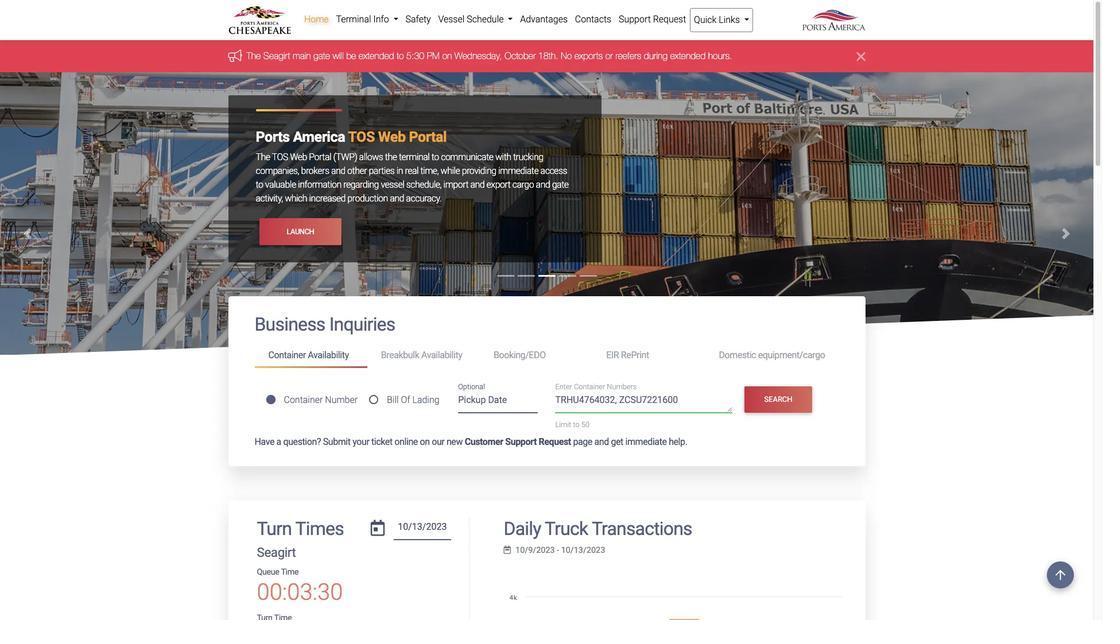 Task type: vqa. For each thing, say whether or not it's contained in the screenshot.
Limit to 50
yes



Task type: locate. For each thing, give the bounding box(es) containing it.
1 horizontal spatial extended
[[671, 51, 706, 61]]

the inside the tos web portal (twp) allows the terminal to communicate with trucking companies,                         brokers and other parties in real time, while providing immediate access to valuable                         information regarding vessel schedule, import and export cargo and gate activity, which increased production and accuracy.
[[256, 152, 270, 163]]

web inside the tos web portal (twp) allows the terminal to communicate with trucking companies,                         brokers and other parties in real time, while providing immediate access to valuable                         information regarding vessel schedule, import and export cargo and gate activity, which increased production and accuracy.
[[290, 152, 307, 163]]

10/13/2023
[[562, 546, 606, 555]]

other
[[348, 166, 367, 177]]

new
[[447, 436, 463, 447]]

trucking
[[513, 152, 544, 163]]

have a question? submit your ticket online on our new customer support request page and get immediate help.
[[255, 436, 688, 447]]

contacts link
[[572, 8, 615, 31]]

companies,
[[256, 166, 299, 177]]

container down business
[[269, 350, 306, 361]]

1 vertical spatial immediate
[[626, 436, 667, 447]]

to up "activity,"
[[256, 179, 263, 190]]

0 horizontal spatial portal
[[309, 152, 331, 163]]

optional
[[458, 383, 485, 391]]

0 vertical spatial the
[[247, 51, 261, 61]]

container availability
[[269, 350, 349, 361]]

0 horizontal spatial request
[[539, 436, 571, 447]]

terminal
[[336, 14, 371, 25]]

0 horizontal spatial gate
[[314, 51, 330, 61]]

seagirt left "main" at the top of page
[[264, 51, 290, 61]]

web up brokers
[[290, 152, 307, 163]]

1 vertical spatial tos
[[272, 152, 288, 163]]

immediate right get
[[626, 436, 667, 447]]

1 vertical spatial web
[[290, 152, 307, 163]]

0 vertical spatial web
[[378, 129, 406, 146]]

1 vertical spatial request
[[539, 436, 571, 447]]

1 availability from the left
[[308, 350, 349, 361]]

domestic equipment/cargo
[[719, 350, 826, 361]]

queue
[[257, 568, 279, 577]]

ticket
[[372, 436, 393, 447]]

search button
[[745, 386, 813, 413]]

0 vertical spatial on
[[443, 51, 452, 61]]

gate inside alert
[[314, 51, 330, 61]]

on left our
[[420, 436, 430, 447]]

reprint
[[621, 350, 650, 361]]

in
[[397, 166, 403, 177]]

activity,
[[256, 193, 283, 204]]

immediate inside 00:03:30 "main content"
[[626, 436, 667, 447]]

None text field
[[394, 518, 451, 541]]

quick links link
[[690, 8, 754, 32]]

portal inside the tos web portal (twp) allows the terminal to communicate with trucking companies,                         brokers and other parties in real time, while providing immediate access to valuable                         information regarding vessel schedule, import and export cargo and gate activity, which increased production and accuracy.
[[309, 152, 331, 163]]

close image
[[857, 50, 866, 63]]

your
[[353, 436, 370, 447]]

immediate
[[499, 166, 539, 177], [626, 436, 667, 447]]

tos up the allows
[[348, 129, 375, 146]]

to left 50
[[574, 421, 580, 429]]

calendar week image
[[504, 546, 511, 554]]

container left number
[[284, 394, 323, 405]]

1 vertical spatial seagirt
[[257, 545, 296, 560]]

quick
[[694, 14, 717, 25]]

bill of lading
[[387, 394, 440, 405]]

regarding
[[344, 179, 379, 190]]

the seagirt main gate will be extended to 5:30 pm on wednesday, october 18th.  no exports or reefers during extended hours. alert
[[0, 40, 1094, 73]]

0 vertical spatial request
[[653, 14, 687, 25]]

links
[[719, 14, 740, 25]]

1 vertical spatial gate
[[552, 179, 569, 190]]

safety link
[[402, 8, 435, 31]]

portal up brokers
[[309, 152, 331, 163]]

support right customer
[[506, 436, 537, 447]]

gate
[[314, 51, 330, 61], [552, 179, 569, 190]]

extended right during
[[671, 51, 706, 61]]

valuable
[[265, 179, 296, 190]]

vessel schedule link
[[435, 8, 517, 31]]

limit
[[556, 421, 572, 429]]

the up companies,
[[256, 152, 270, 163]]

0 vertical spatial container
[[269, 350, 306, 361]]

web up the
[[378, 129, 406, 146]]

portal up the terminal
[[409, 129, 447, 146]]

extended right be
[[359, 51, 394, 61]]

Optional text field
[[458, 391, 538, 414]]

times
[[296, 518, 344, 540]]

portal
[[409, 129, 447, 146], [309, 152, 331, 163]]

pm
[[427, 51, 440, 61]]

immediate up cargo
[[499, 166, 539, 177]]

the left "main" at the top of page
[[247, 51, 261, 61]]

container right enter
[[574, 383, 606, 391]]

0 horizontal spatial web
[[290, 152, 307, 163]]

the inside alert
[[247, 51, 261, 61]]

seagirt
[[264, 51, 290, 61], [257, 545, 296, 560]]

and left get
[[595, 436, 609, 447]]

request left the quick
[[653, 14, 687, 25]]

eir reprint link
[[593, 345, 706, 366]]

and down access
[[536, 179, 550, 190]]

tos web portal image
[[0, 73, 1094, 545]]

availability inside breakbulk availability link
[[422, 350, 463, 361]]

on
[[443, 51, 452, 61], [420, 436, 430, 447]]

gate down access
[[552, 179, 569, 190]]

availability inside container availability link
[[308, 350, 349, 361]]

support inside 00:03:30 "main content"
[[506, 436, 537, 447]]

0 horizontal spatial tos
[[272, 152, 288, 163]]

to left 5:30 at top left
[[397, 51, 404, 61]]

gate inside the tos web portal (twp) allows the terminal to communicate with trucking companies,                         brokers and other parties in real time, while providing immediate access to valuable                         information regarding vessel schedule, import and export cargo and gate activity, which increased production and accuracy.
[[552, 179, 569, 190]]

0 horizontal spatial support
[[506, 436, 537, 447]]

1 horizontal spatial tos
[[348, 129, 375, 146]]

request inside 00:03:30 "main content"
[[539, 436, 571, 447]]

ports america tos web portal
[[256, 129, 447, 146]]

00:03:30
[[257, 579, 343, 606]]

1 horizontal spatial support
[[619, 14, 651, 25]]

web
[[378, 129, 406, 146], [290, 152, 307, 163]]

and down (twp)
[[331, 166, 346, 177]]

1 horizontal spatial availability
[[422, 350, 463, 361]]

availability for container availability
[[308, 350, 349, 361]]

gate left will
[[314, 51, 330, 61]]

0 vertical spatial gate
[[314, 51, 330, 61]]

immediate inside the tos web portal (twp) allows the terminal to communicate with trucking companies,                         brokers and other parties in real time, while providing immediate access to valuable                         information regarding vessel schedule, import and export cargo and gate activity, which increased production and accuracy.
[[499, 166, 539, 177]]

1 horizontal spatial on
[[443, 51, 452, 61]]

support
[[619, 14, 651, 25], [506, 436, 537, 447]]

1 vertical spatial on
[[420, 436, 430, 447]]

enter container numbers
[[556, 383, 637, 391]]

eir
[[607, 350, 619, 361]]

info
[[374, 14, 389, 25]]

launch link
[[259, 218, 342, 245]]

search
[[765, 395, 793, 404]]

1 vertical spatial the
[[256, 152, 270, 163]]

tos
[[348, 129, 375, 146], [272, 152, 288, 163]]

turn
[[257, 518, 292, 540]]

support up reefers
[[619, 14, 651, 25]]

on right pm
[[443, 51, 452, 61]]

0 vertical spatial immediate
[[499, 166, 539, 177]]

extended
[[359, 51, 394, 61], [671, 51, 706, 61]]

get
[[611, 436, 624, 447]]

bill
[[387, 394, 399, 405]]

1 horizontal spatial gate
[[552, 179, 569, 190]]

schedule
[[467, 14, 504, 25]]

the seagirt main gate will be extended to 5:30 pm on wednesday, october 18th.  no exports or reefers during extended hours.
[[247, 51, 733, 61]]

and down vessel
[[390, 193, 404, 204]]

0 vertical spatial seagirt
[[264, 51, 290, 61]]

1 horizontal spatial immediate
[[626, 436, 667, 447]]

0 horizontal spatial immediate
[[499, 166, 539, 177]]

0 horizontal spatial on
[[420, 436, 430, 447]]

2 vertical spatial container
[[284, 394, 323, 405]]

launch
[[287, 227, 314, 236]]

seagirt up queue
[[257, 545, 296, 560]]

vessel
[[439, 14, 465, 25]]

be
[[346, 51, 356, 61]]

number
[[325, 394, 358, 405]]

1 vertical spatial support
[[506, 436, 537, 447]]

1 horizontal spatial portal
[[409, 129, 447, 146]]

2 availability from the left
[[422, 350, 463, 361]]

1 vertical spatial portal
[[309, 152, 331, 163]]

availability down business inquiries
[[308, 350, 349, 361]]

the seagirt main gate will be extended to 5:30 pm on wednesday, october 18th.  no exports or reefers during extended hours. link
[[247, 51, 733, 61]]

0 horizontal spatial availability
[[308, 350, 349, 361]]

request down the limit
[[539, 436, 571, 447]]

tos up companies,
[[272, 152, 288, 163]]

import
[[444, 179, 469, 190]]

availability right breakbulk
[[422, 350, 463, 361]]

18th.
[[539, 51, 559, 61]]

and down the providing
[[471, 179, 485, 190]]

0 horizontal spatial extended
[[359, 51, 394, 61]]

the
[[385, 152, 397, 163]]



Task type: describe. For each thing, give the bounding box(es) containing it.
queue time 00:03:30
[[257, 568, 343, 606]]

to inside the seagirt main gate will be extended to 5:30 pm on wednesday, october 18th.  no exports or reefers during extended hours. alert
[[397, 51, 404, 61]]

will
[[333, 51, 344, 61]]

reefers
[[616, 51, 642, 61]]

1 horizontal spatial web
[[378, 129, 406, 146]]

on inside alert
[[443, 51, 452, 61]]

business
[[255, 314, 325, 336]]

and inside 00:03:30 "main content"
[[595, 436, 609, 447]]

2 extended from the left
[[671, 51, 706, 61]]

5:30
[[407, 51, 425, 61]]

contacts
[[575, 14, 612, 25]]

no
[[561, 51, 572, 61]]

limit to 50
[[556, 421, 590, 429]]

increased
[[309, 193, 346, 204]]

container for container number
[[284, 394, 323, 405]]

time
[[281, 568, 299, 577]]

communicate
[[441, 152, 494, 163]]

container for container availability
[[269, 350, 306, 361]]

booking/edo
[[494, 350, 546, 361]]

terminal
[[399, 152, 430, 163]]

0 vertical spatial support
[[619, 14, 651, 25]]

seagirt inside 00:03:30 "main content"
[[257, 545, 296, 560]]

production
[[348, 193, 388, 204]]

terminal info
[[336, 14, 392, 25]]

to inside 00:03:30 "main content"
[[574, 421, 580, 429]]

go to top image
[[1048, 562, 1075, 589]]

advantages
[[521, 14, 568, 25]]

exports
[[575, 51, 603, 61]]

our
[[432, 436, 445, 447]]

brokers
[[301, 166, 329, 177]]

which
[[285, 193, 307, 204]]

help.
[[669, 436, 688, 447]]

1 vertical spatial container
[[574, 383, 606, 391]]

to up time,
[[432, 152, 439, 163]]

a
[[277, 436, 281, 447]]

equipment/cargo
[[759, 350, 826, 361]]

home
[[304, 14, 329, 25]]

wednesday,
[[455, 51, 502, 61]]

customer
[[465, 436, 504, 447]]

the for the tos web portal (twp) allows the terminal to communicate with trucking companies,                         brokers and other parties in real time, while providing immediate access to valuable                         information regarding vessel schedule, import and export cargo and gate activity, which increased production and accuracy.
[[256, 152, 270, 163]]

container availability link
[[255, 345, 367, 368]]

hours.
[[709, 51, 733, 61]]

the for the seagirt main gate will be extended to 5:30 pm on wednesday, october 18th.  no exports or reefers during extended hours.
[[247, 51, 261, 61]]

schedule,
[[406, 179, 442, 190]]

have
[[255, 436, 275, 447]]

eir reprint
[[607, 350, 650, 361]]

october
[[505, 51, 536, 61]]

of
[[401, 394, 410, 405]]

availability for breakbulk availability
[[422, 350, 463, 361]]

main
[[293, 51, 311, 61]]

question?
[[283, 436, 321, 447]]

0 vertical spatial portal
[[409, 129, 447, 146]]

while
[[441, 166, 460, 177]]

lading
[[413, 394, 440, 405]]

inquiries
[[329, 314, 395, 336]]

breakbulk availability link
[[367, 345, 480, 366]]

cargo
[[513, 179, 534, 190]]

with
[[496, 152, 512, 163]]

calendar day image
[[371, 520, 385, 536]]

providing
[[462, 166, 497, 177]]

seagirt inside alert
[[264, 51, 290, 61]]

booking/edo link
[[480, 345, 593, 366]]

submit
[[323, 436, 351, 447]]

domestic
[[719, 350, 757, 361]]

vessel schedule
[[439, 14, 506, 25]]

ports
[[256, 129, 290, 146]]

real
[[405, 166, 419, 177]]

(twp)
[[333, 152, 357, 163]]

container number
[[284, 394, 358, 405]]

page
[[573, 436, 593, 447]]

tos inside the tos web portal (twp) allows the terminal to communicate with trucking companies,                         brokers and other parties in real time, while providing immediate access to valuable                         information regarding vessel schedule, import and export cargo and gate activity, which increased production and accuracy.
[[272, 152, 288, 163]]

on inside 00:03:30 "main content"
[[420, 436, 430, 447]]

0 vertical spatial tos
[[348, 129, 375, 146]]

10/9/2023
[[516, 546, 555, 555]]

parties
[[369, 166, 395, 177]]

enter
[[556, 383, 573, 391]]

10/9/2023 - 10/13/2023
[[516, 546, 606, 555]]

-
[[557, 546, 560, 555]]

or
[[606, 51, 613, 61]]

1 extended from the left
[[359, 51, 394, 61]]

access
[[541, 166, 568, 177]]

daily truck transactions
[[504, 518, 693, 540]]

numbers
[[607, 383, 637, 391]]

Enter Container Numbers text field
[[556, 394, 733, 413]]

1 horizontal spatial request
[[653, 14, 687, 25]]

terminal info link
[[333, 8, 402, 31]]

bullhorn image
[[228, 49, 247, 62]]

00:03:30 main content
[[220, 297, 875, 620]]

domestic equipment/cargo link
[[706, 345, 839, 366]]

transactions
[[592, 518, 693, 540]]

quick links
[[694, 14, 743, 25]]

none text field inside 00:03:30 "main content"
[[394, 518, 451, 541]]

breakbulk
[[381, 350, 420, 361]]

accuracy.
[[406, 193, 442, 204]]

safety
[[406, 14, 431, 25]]

export
[[487, 179, 511, 190]]



